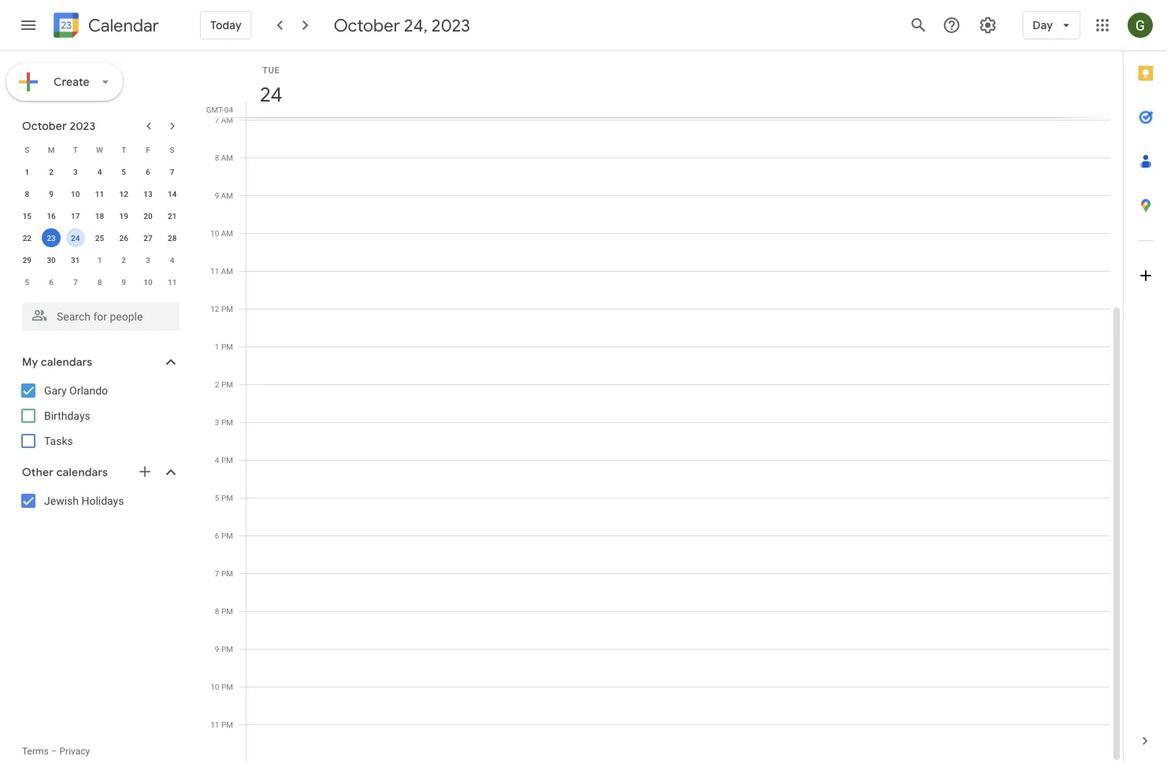 Task type: locate. For each thing, give the bounding box(es) containing it.
0 vertical spatial 24
[[259, 82, 281, 108]]

pm for 12 pm
[[221, 304, 233, 314]]

8 down the 'november 1' element
[[97, 277, 102, 287]]

1 horizontal spatial 12
[[211, 304, 219, 314]]

october
[[334, 14, 400, 36], [22, 119, 67, 133]]

2 horizontal spatial 6
[[215, 531, 219, 541]]

2 horizontal spatial 2
[[215, 380, 219, 389]]

2 down "1 pm"
[[215, 380, 219, 389]]

6 down 'f'
[[146, 167, 150, 176]]

row containing 8
[[15, 183, 184, 205]]

1 horizontal spatial 1
[[97, 255, 102, 265]]

4 row from the top
[[15, 205, 184, 227]]

pm down 8 pm
[[221, 645, 233, 654]]

calendars inside dropdown button
[[56, 466, 108, 480]]

8 up 15 element
[[25, 189, 29, 199]]

7 down the 31 element on the top left
[[73, 277, 78, 287]]

5 inside 24 grid
[[215, 493, 219, 503]]

04
[[224, 105, 233, 114]]

0 horizontal spatial t
[[73, 145, 78, 154]]

other calendars
[[22, 466, 108, 480]]

2 down "m"
[[49, 167, 54, 176]]

row down the 'november 1' element
[[15, 271, 184, 293]]

pm for 7 pm
[[221, 569, 233, 578]]

1 vertical spatial 6
[[49, 277, 54, 287]]

11 down 10 am
[[210, 266, 219, 276]]

2 inside grid
[[215, 380, 219, 389]]

1 vertical spatial 2
[[122, 255, 126, 265]]

2 row from the top
[[15, 161, 184, 183]]

12 down 11 am
[[211, 304, 219, 314]]

pm down 9 pm
[[221, 682, 233, 692]]

2 vertical spatial 5
[[215, 493, 219, 503]]

23
[[47, 233, 56, 243]]

7 row from the top
[[15, 271, 184, 293]]

12 inside row group
[[119, 189, 128, 199]]

3 up 10 element
[[73, 167, 78, 176]]

1 pm
[[215, 342, 233, 351]]

27 element
[[139, 229, 158, 247]]

8 for 8 am
[[215, 153, 219, 162]]

0 vertical spatial calendars
[[41, 355, 92, 370]]

10 for 10 am
[[210, 229, 219, 238]]

7
[[215, 115, 219, 124], [170, 167, 175, 176], [73, 277, 78, 287], [215, 569, 219, 578]]

23, today element
[[42, 229, 61, 247]]

row up the "11" element at left
[[15, 139, 184, 161]]

calendars up gary orlando
[[41, 355, 92, 370]]

4 pm
[[215, 455, 233, 465]]

0 horizontal spatial 2023
[[70, 119, 96, 133]]

2 up 'november 9' element
[[122, 255, 126, 265]]

11 down november 4 element
[[168, 277, 177, 287]]

15 element
[[18, 206, 37, 225]]

2 horizontal spatial 4
[[215, 455, 219, 465]]

support image
[[943, 16, 962, 35]]

am up 12 pm
[[221, 266, 233, 276]]

am down 9 am
[[221, 229, 233, 238]]

2 vertical spatial 2
[[215, 380, 219, 389]]

22 element
[[18, 229, 37, 247]]

0 vertical spatial 12
[[119, 189, 128, 199]]

calendars
[[41, 355, 92, 370], [56, 466, 108, 480]]

6 pm from the top
[[221, 493, 233, 503]]

pm for 11 pm
[[221, 720, 233, 730]]

0 horizontal spatial 24
[[71, 233, 80, 243]]

pm down 4 pm
[[221, 493, 233, 503]]

pm up '2 pm'
[[221, 342, 233, 351]]

11 up "18"
[[95, 189, 104, 199]]

7 up 8 pm
[[215, 569, 219, 578]]

pm for 10 pm
[[221, 682, 233, 692]]

0 vertical spatial 3
[[73, 167, 78, 176]]

10 up 17
[[71, 189, 80, 199]]

0 horizontal spatial 12
[[119, 189, 128, 199]]

7 am
[[215, 115, 233, 124]]

pm down "7 pm"
[[221, 607, 233, 616]]

pm down "1 pm"
[[221, 380, 233, 389]]

4 up the "11" element at left
[[97, 167, 102, 176]]

am down 7 am
[[221, 153, 233, 162]]

today button
[[200, 6, 252, 44]]

am down 04
[[221, 115, 233, 124]]

16
[[47, 211, 56, 221]]

8 am
[[215, 153, 233, 162]]

t right "m"
[[73, 145, 78, 154]]

8 pm
[[215, 607, 233, 616]]

2 vertical spatial 6
[[215, 531, 219, 541]]

1 horizontal spatial october
[[334, 14, 400, 36]]

3 up 4 pm
[[215, 418, 219, 427]]

3 inside "element"
[[146, 255, 150, 265]]

1 row from the top
[[15, 139, 184, 161]]

8 up 9 pm
[[215, 607, 219, 616]]

12 up 19
[[119, 189, 128, 199]]

row up november 8 element
[[15, 249, 184, 271]]

18
[[95, 211, 104, 221]]

1 horizontal spatial 4
[[170, 255, 175, 265]]

12
[[119, 189, 128, 199], [211, 304, 219, 314]]

4 for 4 pm
[[215, 455, 219, 465]]

5 pm
[[215, 493, 233, 503]]

29 element
[[18, 251, 37, 269]]

10 inside 'november 10' element
[[144, 277, 153, 287]]

2 am from the top
[[221, 153, 233, 162]]

orlando
[[69, 384, 108, 397]]

21
[[168, 211, 177, 221]]

pm for 3 pm
[[221, 418, 233, 427]]

10 up 11 pm on the left of page
[[211, 682, 219, 692]]

october 24, 2023
[[334, 14, 470, 36]]

row group containing 1
[[15, 161, 184, 293]]

5
[[122, 167, 126, 176], [25, 277, 29, 287], [215, 493, 219, 503]]

9 pm from the top
[[221, 607, 233, 616]]

1 horizontal spatial s
[[170, 145, 175, 154]]

2 horizontal spatial 1
[[215, 342, 219, 351]]

other calendars button
[[3, 460, 195, 485]]

2023
[[432, 14, 470, 36], [70, 119, 96, 133]]

16 element
[[42, 206, 61, 225]]

11 pm from the top
[[221, 682, 233, 692]]

2023 right 24,
[[432, 14, 470, 36]]

8 for 8 pm
[[215, 607, 219, 616]]

6 pm
[[215, 531, 233, 541]]

0 horizontal spatial 3
[[73, 167, 78, 176]]

tab list
[[1124, 51, 1168, 719]]

october for october 24, 2023
[[334, 14, 400, 36]]

other
[[22, 466, 54, 480]]

tue 24
[[259, 65, 281, 108]]

17 element
[[66, 206, 85, 225]]

calendar heading
[[85, 15, 159, 37]]

pm up "1 pm"
[[221, 304, 233, 314]]

1 am from the top
[[221, 115, 233, 124]]

0 horizontal spatial 2
[[49, 167, 54, 176]]

t
[[73, 145, 78, 154], [121, 145, 126, 154]]

11
[[95, 189, 104, 199], [210, 266, 219, 276], [168, 277, 177, 287], [211, 720, 219, 730]]

1 vertical spatial calendars
[[56, 466, 108, 480]]

pm for 4 pm
[[221, 455, 233, 465]]

6 down 30 element
[[49, 277, 54, 287]]

am down 8 am
[[221, 191, 233, 200]]

10 for 10 pm
[[211, 682, 219, 692]]

24 down tue
[[259, 82, 281, 108]]

8 down 7 am
[[215, 153, 219, 162]]

9 for 9 am
[[215, 191, 219, 200]]

row up the 'november 1' element
[[15, 227, 184, 249]]

holidays
[[82, 494, 124, 507]]

6 down 5 pm
[[215, 531, 219, 541]]

10 inside 10 element
[[71, 189, 80, 199]]

22
[[23, 233, 32, 243]]

0 vertical spatial 6
[[146, 167, 150, 176]]

2 vertical spatial 3
[[215, 418, 219, 427]]

8 pm from the top
[[221, 569, 233, 578]]

2 pm from the top
[[221, 342, 233, 351]]

pm up 8 pm
[[221, 569, 233, 578]]

12 inside 24 grid
[[211, 304, 219, 314]]

8
[[215, 153, 219, 162], [25, 189, 29, 199], [97, 277, 102, 287], [215, 607, 219, 616]]

1
[[25, 167, 29, 176], [97, 255, 102, 265], [215, 342, 219, 351]]

25
[[95, 233, 104, 243]]

gary
[[44, 384, 67, 397]]

gmt-
[[206, 105, 224, 114]]

7 for 7 am
[[215, 115, 219, 124]]

10 up 11 am
[[210, 229, 219, 238]]

day button
[[1023, 6, 1081, 44]]

calendars for other calendars
[[56, 466, 108, 480]]

2 horizontal spatial 5
[[215, 493, 219, 503]]

4 pm from the top
[[221, 418, 233, 427]]

24,
[[404, 14, 428, 36]]

4 inside grid
[[215, 455, 219, 465]]

10 pm from the top
[[221, 645, 233, 654]]

4 for november 4 element
[[170, 255, 175, 265]]

1 vertical spatial 12
[[211, 304, 219, 314]]

october left 24,
[[334, 14, 400, 36]]

3 for 'november 3' "element"
[[146, 255, 150, 265]]

create
[[54, 75, 90, 89]]

1 down 12 pm
[[215, 342, 219, 351]]

1 vertical spatial 24
[[71, 233, 80, 243]]

10 element
[[66, 184, 85, 203]]

1 horizontal spatial 2023
[[432, 14, 470, 36]]

s
[[25, 145, 29, 154], [170, 145, 175, 154]]

10 for 'november 10' element at top
[[144, 277, 153, 287]]

1 vertical spatial 4
[[170, 255, 175, 265]]

1 horizontal spatial t
[[121, 145, 126, 154]]

row up 18 element
[[15, 183, 184, 205]]

12 pm
[[211, 304, 233, 314]]

row group
[[15, 161, 184, 293]]

jewish
[[44, 494, 79, 507]]

pm up 4 pm
[[221, 418, 233, 427]]

am
[[221, 115, 233, 124], [221, 153, 233, 162], [221, 191, 233, 200], [221, 229, 233, 238], [221, 266, 233, 276]]

5 row from the top
[[15, 227, 184, 249]]

pm up 5 pm
[[221, 455, 233, 465]]

pm
[[221, 304, 233, 314], [221, 342, 233, 351], [221, 380, 233, 389], [221, 418, 233, 427], [221, 455, 233, 465], [221, 493, 233, 503], [221, 531, 233, 541], [221, 569, 233, 578], [221, 607, 233, 616], [221, 645, 233, 654], [221, 682, 233, 692], [221, 720, 233, 730]]

day
[[1033, 18, 1053, 32]]

pm for 8 pm
[[221, 607, 233, 616]]

6 inside 24 grid
[[215, 531, 219, 541]]

1 vertical spatial 1
[[97, 255, 102, 265]]

0 horizontal spatial 4
[[97, 167, 102, 176]]

20
[[144, 211, 153, 221]]

5 pm from the top
[[221, 455, 233, 465]]

12 pm from the top
[[221, 720, 233, 730]]

row down w at the top left of the page
[[15, 161, 184, 183]]

6 inside november 6 element
[[49, 277, 54, 287]]

0 vertical spatial 2023
[[432, 14, 470, 36]]

31 element
[[66, 251, 85, 269]]

8 inside november 8 element
[[97, 277, 102, 287]]

1 horizontal spatial 5
[[122, 167, 126, 176]]

2
[[49, 167, 54, 176], [122, 255, 126, 265], [215, 380, 219, 389]]

9 am
[[215, 191, 233, 200]]

0 vertical spatial 4
[[97, 167, 102, 176]]

1 vertical spatial october
[[22, 119, 67, 133]]

4 am from the top
[[221, 229, 233, 238]]

4 up november 11 element
[[170, 255, 175, 265]]

2 vertical spatial 1
[[215, 342, 219, 351]]

w
[[96, 145, 103, 154]]

6 for 6 pm
[[215, 531, 219, 541]]

24 down 17
[[71, 233, 80, 243]]

9 pm
[[215, 645, 233, 654]]

tuesday, october 24 element
[[253, 76, 289, 113]]

0 vertical spatial 5
[[122, 167, 126, 176]]

jewish holidays
[[44, 494, 124, 507]]

pm for 1 pm
[[221, 342, 233, 351]]

9 up 10 am
[[215, 191, 219, 200]]

november 11 element
[[163, 273, 182, 292]]

0 vertical spatial october
[[334, 14, 400, 36]]

november 10 element
[[139, 273, 158, 292]]

3 am from the top
[[221, 191, 233, 200]]

2023 down create
[[70, 119, 96, 133]]

1 horizontal spatial 3
[[146, 255, 150, 265]]

7 pm from the top
[[221, 531, 233, 541]]

row
[[15, 139, 184, 161], [15, 161, 184, 183], [15, 183, 184, 205], [15, 205, 184, 227], [15, 227, 184, 249], [15, 249, 184, 271], [15, 271, 184, 293]]

terms – privacy
[[22, 746, 90, 757]]

7 inside "element"
[[73, 277, 78, 287]]

am for 8 am
[[221, 153, 233, 162]]

pm down 10 pm
[[221, 720, 233, 730]]

19 element
[[114, 206, 133, 225]]

24 cell
[[63, 227, 88, 249]]

november 3 element
[[139, 251, 158, 269]]

11 down 10 pm
[[211, 720, 219, 730]]

calendars inside "dropdown button"
[[41, 355, 92, 370]]

5 inside "november 5" element
[[25, 277, 29, 287]]

1 vertical spatial 3
[[146, 255, 150, 265]]

3 row from the top
[[15, 183, 184, 205]]

october up "m"
[[22, 119, 67, 133]]

row containing 1
[[15, 161, 184, 183]]

21 element
[[163, 206, 182, 225]]

1 horizontal spatial 24
[[259, 82, 281, 108]]

24
[[259, 82, 281, 108], [71, 233, 80, 243]]

1 s from the left
[[25, 145, 29, 154]]

1 vertical spatial 5
[[25, 277, 29, 287]]

november 7 element
[[66, 273, 85, 292]]

pm for 6 pm
[[221, 531, 233, 541]]

2 horizontal spatial 3
[[215, 418, 219, 427]]

main drawer image
[[19, 16, 38, 35]]

11 am
[[210, 266, 233, 276]]

9 down november 2 element
[[122, 277, 126, 287]]

s right 'f'
[[170, 145, 175, 154]]

31
[[71, 255, 80, 265]]

0 horizontal spatial 6
[[49, 277, 54, 287]]

3 inside 24 grid
[[215, 418, 219, 427]]

7 down 'gmt-'
[[215, 115, 219, 124]]

1 horizontal spatial 2
[[122, 255, 126, 265]]

0 horizontal spatial 1
[[25, 167, 29, 176]]

6
[[146, 167, 150, 176], [49, 277, 54, 287], [215, 531, 219, 541]]

row containing 15
[[15, 205, 184, 227]]

4
[[97, 167, 102, 176], [170, 255, 175, 265], [215, 455, 219, 465]]

1 up november 8 element
[[97, 255, 102, 265]]

5 am from the top
[[221, 266, 233, 276]]

10 down 'november 3' "element"
[[144, 277, 153, 287]]

calendars up jewish holidays
[[56, 466, 108, 480]]

2 vertical spatial 4
[[215, 455, 219, 465]]

7 for 7 pm
[[215, 569, 219, 578]]

24 inside cell
[[71, 233, 80, 243]]

t left 'f'
[[121, 145, 126, 154]]

0 horizontal spatial 5
[[25, 277, 29, 287]]

row down the "11" element at left
[[15, 205, 184, 227]]

27
[[144, 233, 153, 243]]

row containing 29
[[15, 249, 184, 271]]

3 pm from the top
[[221, 380, 233, 389]]

1 pm from the top
[[221, 304, 233, 314]]

settings menu image
[[979, 16, 998, 35]]

None search field
[[0, 296, 195, 331]]

11 for november 11 element
[[168, 277, 177, 287]]

3 up 'november 10' element at top
[[146, 255, 150, 265]]

10
[[71, 189, 80, 199], [210, 229, 219, 238], [144, 277, 153, 287], [211, 682, 219, 692]]

0 horizontal spatial october
[[22, 119, 67, 133]]

s left "m"
[[25, 145, 29, 154]]

2 for 2 pm
[[215, 380, 219, 389]]

2 for november 2 element
[[122, 255, 126, 265]]

6 row from the top
[[15, 249, 184, 271]]

1 inside 24 grid
[[215, 342, 219, 351]]

1 up 15 element
[[25, 167, 29, 176]]

5 down the 29 element
[[25, 277, 29, 287]]

1 horizontal spatial 6
[[146, 167, 150, 176]]

9 up 10 pm
[[215, 645, 219, 654]]

9
[[49, 189, 54, 199], [215, 191, 219, 200], [122, 277, 126, 287], [215, 645, 219, 654]]

my calendars list
[[3, 378, 195, 454]]

0 horizontal spatial s
[[25, 145, 29, 154]]

pm down 5 pm
[[221, 531, 233, 541]]

12 for 12
[[119, 189, 128, 199]]

3
[[73, 167, 78, 176], [146, 255, 150, 265], [215, 418, 219, 427]]

5 up 6 pm on the left of the page
[[215, 493, 219, 503]]

5 up 12 element
[[122, 167, 126, 176]]

4 down 3 pm
[[215, 455, 219, 465]]



Task type: vqa. For each thing, say whether or not it's contained in the screenshot.
3 to the middle
yes



Task type: describe. For each thing, give the bounding box(es) containing it.
row containing s
[[15, 139, 184, 161]]

m
[[48, 145, 55, 154]]

privacy
[[60, 746, 90, 757]]

30 element
[[42, 251, 61, 269]]

19
[[119, 211, 128, 221]]

1 t from the left
[[73, 145, 78, 154]]

5 for "november 5" element
[[25, 277, 29, 287]]

calendar
[[88, 15, 159, 37]]

3 pm
[[215, 418, 233, 427]]

2 t from the left
[[121, 145, 126, 154]]

gmt-04
[[206, 105, 233, 114]]

12 element
[[114, 184, 133, 203]]

1 for 1 pm
[[215, 342, 219, 351]]

28
[[168, 233, 177, 243]]

pm for 2 pm
[[221, 380, 233, 389]]

tue
[[263, 65, 280, 75]]

am for 11 am
[[221, 266, 233, 276]]

23 cell
[[39, 227, 63, 249]]

9 for 'november 9' element
[[122, 277, 126, 287]]

birthdays
[[44, 409, 90, 422]]

14
[[168, 189, 177, 199]]

my calendars button
[[3, 350, 195, 375]]

row containing 22
[[15, 227, 184, 249]]

1 vertical spatial 2023
[[70, 119, 96, 133]]

0 vertical spatial 1
[[25, 167, 29, 176]]

november 9 element
[[114, 273, 133, 292]]

10 pm
[[211, 682, 233, 692]]

26
[[119, 233, 128, 243]]

october for october 2023
[[22, 119, 67, 133]]

24 element
[[66, 229, 85, 247]]

november 2 element
[[114, 251, 133, 269]]

5 for 5 pm
[[215, 493, 219, 503]]

24 inside "column header"
[[259, 82, 281, 108]]

7 pm
[[215, 569, 233, 578]]

november 8 element
[[90, 273, 109, 292]]

calendars for my calendars
[[41, 355, 92, 370]]

tasks
[[44, 435, 73, 448]]

am for 7 am
[[221, 115, 233, 124]]

gary orlando
[[44, 384, 108, 397]]

18 element
[[90, 206, 109, 225]]

25 element
[[90, 229, 109, 247]]

7 up '14' element
[[170, 167, 175, 176]]

11 pm
[[211, 720, 233, 730]]

14 element
[[163, 184, 182, 203]]

0 vertical spatial 2
[[49, 167, 54, 176]]

11 for 11 am
[[210, 266, 219, 276]]

my
[[22, 355, 38, 370]]

17
[[71, 211, 80, 221]]

26 element
[[114, 229, 133, 247]]

10 for 10 element
[[71, 189, 80, 199]]

11 element
[[90, 184, 109, 203]]

3 for 3 pm
[[215, 418, 219, 427]]

pm for 5 pm
[[221, 493, 233, 503]]

create button
[[6, 63, 123, 101]]

terms link
[[22, 746, 49, 757]]

row containing 5
[[15, 271, 184, 293]]

10 am
[[210, 229, 233, 238]]

today
[[210, 18, 242, 32]]

privacy link
[[60, 746, 90, 757]]

november 1 element
[[90, 251, 109, 269]]

2 pm
[[215, 380, 233, 389]]

october 2023
[[22, 119, 96, 133]]

am for 10 am
[[221, 229, 233, 238]]

12 for 12 pm
[[211, 304, 219, 314]]

13
[[144, 189, 153, 199]]

october 2023 grid
[[15, 139, 184, 293]]

20 element
[[139, 206, 158, 225]]

7 for the "november 7" "element"
[[73, 277, 78, 287]]

24 column header
[[246, 51, 1111, 117]]

terms
[[22, 746, 49, 757]]

1 for the 'november 1' element
[[97, 255, 102, 265]]

2 s from the left
[[170, 145, 175, 154]]

8 for november 8 element
[[97, 277, 102, 287]]

f
[[146, 145, 150, 154]]

11 for the "11" element at left
[[95, 189, 104, 199]]

pm for 9 pm
[[221, 645, 233, 654]]

my calendars
[[22, 355, 92, 370]]

9 for 9 pm
[[215, 645, 219, 654]]

28 element
[[163, 229, 182, 247]]

24 grid
[[202, 51, 1124, 764]]

november 6 element
[[42, 273, 61, 292]]

calendar element
[[50, 9, 159, 44]]

11 for 11 pm
[[211, 720, 219, 730]]

9 up 16 element
[[49, 189, 54, 199]]

30
[[47, 255, 56, 265]]

15
[[23, 211, 32, 221]]

29
[[23, 255, 32, 265]]

am for 9 am
[[221, 191, 233, 200]]

13 element
[[139, 184, 158, 203]]

november 4 element
[[163, 251, 182, 269]]

6 for november 6 element at the top of the page
[[49, 277, 54, 287]]

add other calendars image
[[137, 464, 153, 480]]

–
[[51, 746, 57, 757]]

Search for people text field
[[32, 303, 170, 331]]

november 5 element
[[18, 273, 37, 292]]



